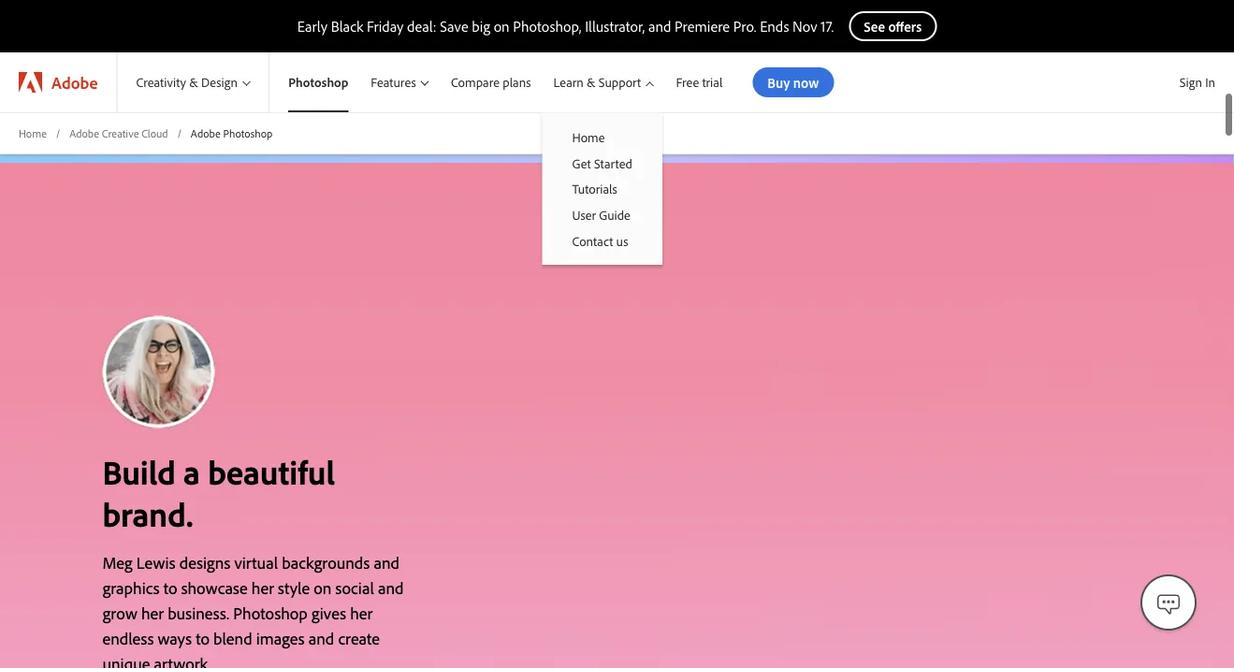 Task type: describe. For each thing, give the bounding box(es) containing it.
contact us
[[572, 232, 628, 249]]

brand.
[[102, 330, 193, 373]]

sign in
[[1180, 74, 1216, 90]]

learn & support
[[554, 74, 641, 91]]

contact us link
[[542, 228, 663, 254]]

started
[[594, 155, 633, 171]]

compare plans link
[[440, 52, 542, 112]]

& for creativity
[[189, 74, 198, 91]]

adobe creative cloud link
[[69, 125, 168, 141]]

adobe for adobe creative cloud
[[69, 126, 99, 140]]

0 horizontal spatial to
[[164, 415, 177, 436]]

friday
[[367, 17, 404, 36]]

adobe for adobe
[[51, 72, 98, 93]]

free trial
[[676, 74, 723, 91]]

create
[[338, 465, 380, 487]]

& for learn
[[587, 74, 596, 91]]

get
[[572, 155, 591, 171]]

and down 'gives'
[[309, 465, 334, 487]]

get started
[[572, 155, 633, 171]]

sign
[[1180, 74, 1203, 90]]

sign in button
[[1176, 66, 1220, 98]]

adobe link
[[0, 52, 116, 112]]

beautiful
[[208, 288, 335, 331]]

stickypromobar dialog
[[0, 549, 1235, 668]]

premiere
[[675, 17, 730, 36]]

cloud
[[142, 126, 168, 140]]

lewis
[[136, 390, 176, 411]]

social
[[336, 415, 374, 436]]

adobe photoshop
[[191, 126, 273, 140]]

creativity & design
[[136, 74, 238, 91]]

in
[[1206, 74, 1216, 90]]

group containing home
[[542, 112, 663, 265]]

0 vertical spatial photoshop
[[288, 74, 349, 91]]

build a beautiful brand.
[[102, 288, 335, 373]]

creativity
[[136, 74, 186, 91]]

tutorials link
[[542, 176, 663, 202]]

meg
[[102, 390, 133, 411]]

virtual
[[234, 390, 278, 411]]

photoshop,
[[513, 17, 582, 36]]

user
[[572, 207, 596, 223]]

backgrounds
[[282, 390, 370, 411]]

a
[[184, 288, 200, 331]]

adobe creative cloud
[[69, 126, 168, 140]]

artwork.
[[154, 491, 212, 512]]

graphics
[[102, 415, 160, 436]]

style
[[278, 415, 310, 436]]

creativity & design button
[[117, 52, 269, 112]]

blend
[[213, 465, 252, 487]]

free
[[676, 74, 699, 91]]

contact
[[572, 232, 613, 249]]

1 vertical spatial photoshop
[[223, 126, 273, 140]]

plans
[[503, 74, 531, 91]]

photoshop link
[[270, 52, 360, 112]]

pro.
[[734, 17, 757, 36]]

user guide
[[572, 207, 631, 223]]



Task type: locate. For each thing, give the bounding box(es) containing it.
illustrator,
[[585, 17, 645, 36]]

save
[[440, 17, 469, 36]]

adobe up adobe creative cloud
[[51, 72, 98, 93]]

1 horizontal spatial her
[[252, 415, 274, 436]]

and right social at the bottom left of the page
[[378, 415, 404, 436]]

endless
[[102, 465, 154, 487]]

on down the backgrounds
[[314, 415, 332, 436]]

business.
[[168, 440, 230, 461]]

on
[[494, 17, 510, 36], [314, 415, 332, 436]]

&
[[189, 74, 198, 91], [587, 74, 596, 91]]

adobe for adobe photoshop
[[191, 126, 221, 140]]

group
[[542, 112, 663, 265]]

1 & from the left
[[189, 74, 198, 91]]

home link up get started
[[542, 124, 663, 150]]

home up get
[[572, 129, 605, 146]]

unique
[[102, 491, 150, 512]]

meg lewis designs virtual backgrounds and graphics to showcase her style on social and grow her business. photoshop gives her endless ways to blend images and create unique artwork.
[[102, 390, 404, 512]]

photoshop
[[288, 74, 349, 91], [223, 126, 273, 140], [233, 440, 308, 461]]

photoshop inside meg lewis designs virtual backgrounds and graphics to showcase her style on social and grow her business. photoshop gives her endless ways to blend images and create unique artwork.
[[233, 440, 308, 461]]

free trial link
[[665, 52, 734, 112]]

1 horizontal spatial home
[[572, 129, 605, 146]]

compare plans
[[451, 74, 531, 91]]

to
[[164, 415, 177, 436], [196, 465, 210, 487]]

& inside learn & support dropdown button
[[587, 74, 596, 91]]

build
[[102, 288, 176, 331]]

0 vertical spatial on
[[494, 17, 510, 36]]

guide
[[599, 207, 631, 223]]

adobe
[[51, 72, 98, 93], [69, 126, 99, 140], [191, 126, 221, 140]]

support
[[599, 74, 641, 91]]

gives
[[312, 440, 346, 461]]

early
[[297, 17, 328, 36]]

1 horizontal spatial to
[[196, 465, 210, 487]]

to down lewis
[[164, 415, 177, 436]]

photoshop down design
[[223, 126, 273, 140]]

trial
[[702, 74, 723, 91]]

images
[[256, 465, 305, 487]]

designs
[[179, 390, 230, 411]]

us
[[616, 232, 628, 249]]

and up social at the bottom left of the page
[[374, 390, 400, 411]]

2 vertical spatial photoshop
[[233, 440, 308, 461]]

0 vertical spatial to
[[164, 415, 177, 436]]

design
[[201, 74, 238, 91]]

0 horizontal spatial on
[[314, 415, 332, 436]]

showcase
[[181, 415, 248, 436]]

0 horizontal spatial home link
[[19, 125, 47, 141]]

home link for get started link
[[542, 124, 663, 150]]

1 vertical spatial on
[[314, 415, 332, 436]]

home link
[[542, 124, 663, 150], [19, 125, 47, 141]]

get started link
[[542, 150, 663, 176]]

ends
[[760, 17, 789, 36]]

0 horizontal spatial her
[[141, 440, 164, 461]]

on right big
[[494, 17, 510, 36]]

0 horizontal spatial home
[[19, 126, 47, 140]]

grow
[[102, 440, 137, 461]]

meg lewis headshot image
[[102, 154, 215, 266]]

learn & support button
[[542, 52, 665, 112]]

home down adobe link
[[19, 126, 47, 140]]

adobe left creative
[[69, 126, 99, 140]]

early black friday deal: save big on photoshop, illustrator, and premiere pro. ends nov 17.
[[297, 17, 834, 36]]

2 & from the left
[[587, 74, 596, 91]]

17.
[[821, 17, 834, 36]]

learn
[[554, 74, 584, 91]]

1 vertical spatial to
[[196, 465, 210, 487]]

adobe right cloud
[[191, 126, 221, 140]]

& right learn
[[587, 74, 596, 91]]

0 horizontal spatial &
[[189, 74, 198, 91]]

nov
[[793, 17, 818, 36]]

home
[[19, 126, 47, 140], [572, 129, 605, 146]]

& inside creativity & design dropdown button
[[189, 74, 198, 91]]

and
[[649, 17, 671, 36], [374, 390, 400, 411], [378, 415, 404, 436], [309, 465, 334, 487]]

her right grow
[[141, 440, 164, 461]]

photoshop down early
[[288, 74, 349, 91]]

deal:
[[407, 17, 437, 36]]

her up create
[[350, 440, 373, 461]]

tutorials
[[572, 181, 618, 197]]

her down virtual on the bottom of the page
[[252, 415, 274, 436]]

and left premiere
[[649, 17, 671, 36]]

1 horizontal spatial home link
[[542, 124, 663, 150]]

big
[[472, 17, 490, 36]]

creative
[[102, 126, 139, 140]]

to down business.
[[196, 465, 210, 487]]

home link for adobe creative cloud link
[[19, 125, 47, 141]]

user guide link
[[542, 202, 663, 228]]

ways
[[158, 465, 192, 487]]

features
[[371, 74, 416, 91]]

1 horizontal spatial on
[[494, 17, 510, 36]]

home link down adobe link
[[19, 125, 47, 141]]

black
[[331, 17, 364, 36]]

features button
[[360, 52, 440, 112]]

on inside meg lewis designs virtual backgrounds and graphics to showcase her style on social and grow her business. photoshop gives her endless ways to blend images and create unique artwork.
[[314, 415, 332, 436]]

compare
[[451, 74, 500, 91]]

photoshop up 'images'
[[233, 440, 308, 461]]

2 horizontal spatial her
[[350, 440, 373, 461]]

1 horizontal spatial &
[[587, 74, 596, 91]]

her
[[252, 415, 274, 436], [141, 440, 164, 461], [350, 440, 373, 461]]

& left design
[[189, 74, 198, 91]]



Task type: vqa. For each thing, say whether or not it's contained in the screenshot.
gives
yes



